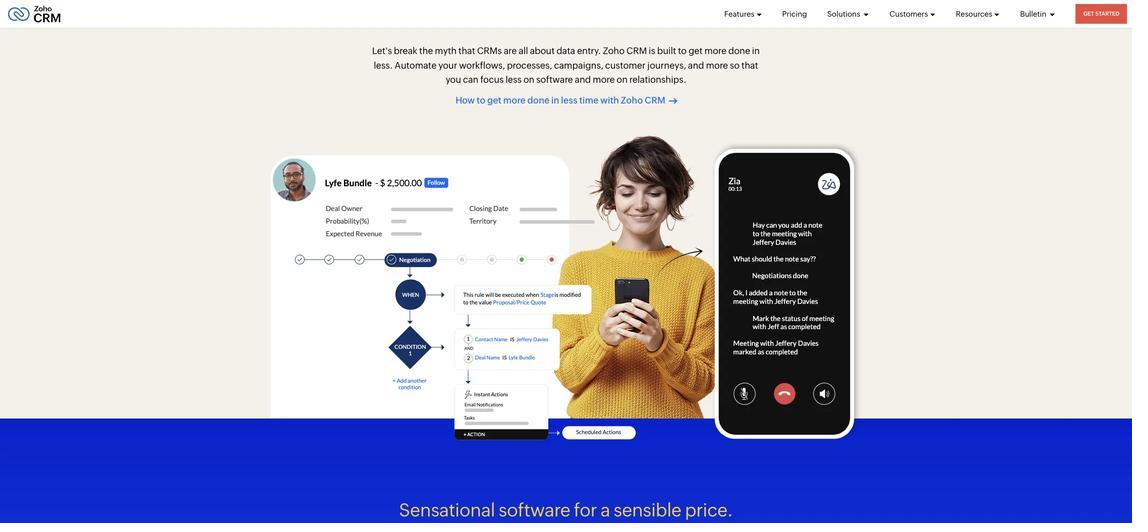 Task type: vqa. For each thing, say whether or not it's contained in the screenshot.
own
no



Task type: locate. For each thing, give the bounding box(es) containing it.
1 horizontal spatial with
[[677, 0, 728, 9]]

can
[[463, 74, 479, 85]]

done down processes,
[[528, 95, 550, 106]]

1 horizontal spatial get
[[689, 45, 703, 56]]

on down customer
[[617, 74, 628, 85]]

1 vertical spatial to
[[477, 95, 486, 106]]

a
[[601, 500, 611, 520]]

in inside is built to get more done in less. automate your workflows, processes, campaigns, customer journeys, and more so that you can focus less on software and more on relationships.
[[753, 45, 760, 56]]

in
[[753, 45, 760, 56], [552, 95, 560, 106]]

journeys,
[[648, 60, 687, 70]]

to
[[679, 45, 687, 56], [477, 95, 486, 106]]

1 vertical spatial in
[[552, 95, 560, 106]]

software inside is built to get more done in less. automate your workflows, processes, campaigns, customer journeys, and more so that you can focus less on software and more on relationships.
[[537, 74, 573, 85]]

is
[[649, 45, 656, 56]]

to right how
[[477, 95, 486, 106]]

data
[[557, 45, 576, 56]]

in down features link
[[753, 45, 760, 56]]

1 horizontal spatial that
[[742, 60, 759, 70]]

campaigns,
[[554, 60, 604, 70]]

1 vertical spatial less
[[561, 95, 578, 106]]

minimum
[[487, 5, 599, 33]]

1 vertical spatial crm
[[645, 95, 666, 106]]

done up so
[[729, 45, 751, 56]]

done inside is built to get more done in less. automate your workflows, processes, campaigns, customer journeys, and more so that you can focus less on software and more on relationships.
[[729, 45, 751, 56]]

0 vertical spatial less
[[506, 74, 522, 85]]

get right built
[[689, 45, 703, 56]]

in left time
[[552, 95, 560, 106]]

that right so
[[742, 60, 759, 70]]

workflows,
[[459, 60, 505, 70]]

0 horizontal spatial on
[[524, 74, 535, 85]]

get down focus
[[487, 95, 502, 106]]

get
[[689, 45, 703, 56], [487, 95, 502, 106]]

and right journeys,
[[689, 60, 705, 70]]

and down campaigns,
[[575, 74, 591, 85]]

get started link
[[1077, 4, 1128, 24]]

less
[[506, 74, 522, 85], [561, 95, 578, 106]]

0 vertical spatial in
[[753, 45, 760, 56]]

less down processes,
[[506, 74, 522, 85]]

crm home banner image
[[552, 133, 723, 418]]

with inside maximum productivity with minimum use
[[677, 0, 728, 9]]

customers
[[890, 9, 929, 18]]

0 vertical spatial zoho
[[603, 45, 625, 56]]

1 horizontal spatial done
[[729, 45, 751, 56]]

1 vertical spatial that
[[742, 60, 759, 70]]

0 horizontal spatial less
[[506, 74, 522, 85]]

0 vertical spatial software
[[537, 74, 573, 85]]

more left so
[[706, 60, 729, 70]]

1 vertical spatial and
[[575, 74, 591, 85]]

less left time
[[561, 95, 578, 106]]

on down processes,
[[524, 74, 535, 85]]

0 vertical spatial to
[[679, 45, 687, 56]]

0 horizontal spatial get
[[487, 95, 502, 106]]

with right time
[[601, 95, 619, 106]]

0 vertical spatial with
[[677, 0, 728, 9]]

0 vertical spatial crm
[[627, 45, 647, 56]]

workflow image
[[447, 278, 644, 447]]

break
[[394, 45, 418, 56]]

0 horizontal spatial to
[[477, 95, 486, 106]]

your
[[439, 60, 458, 70]]

that up the workflows, at the top of the page
[[459, 45, 476, 56]]

software
[[537, 74, 573, 85], [499, 500, 571, 520]]

zoho down relationships. on the right
[[621, 95, 643, 106]]

with
[[677, 0, 728, 9], [601, 95, 619, 106]]

done
[[729, 45, 751, 56], [528, 95, 550, 106]]

pricing link
[[783, 0, 808, 28]]

0 horizontal spatial done
[[528, 95, 550, 106]]

more
[[705, 45, 727, 56], [706, 60, 729, 70], [593, 74, 615, 85], [504, 95, 526, 106]]

pricing
[[783, 9, 808, 18]]

on
[[524, 74, 535, 85], [617, 74, 628, 85]]

crm down relationships. on the right
[[645, 95, 666, 106]]

crm left is
[[627, 45, 647, 56]]

productivity
[[527, 0, 671, 9]]

sensational
[[399, 500, 495, 520]]

1 horizontal spatial and
[[689, 60, 705, 70]]

relationships.
[[630, 74, 687, 85]]

1 horizontal spatial to
[[679, 45, 687, 56]]

0 vertical spatial get
[[689, 45, 703, 56]]

you
[[446, 74, 461, 85]]

processes,
[[507, 60, 553, 70]]

zoho up customer
[[603, 45, 625, 56]]

0 vertical spatial done
[[729, 45, 751, 56]]

that inside is built to get more done in less. automate your workflows, processes, campaigns, customer journeys, and more so that you can focus less on software and more on relationships.
[[742, 60, 759, 70]]

built
[[658, 45, 677, 56]]

crm
[[627, 45, 647, 56], [645, 95, 666, 106]]

to right built
[[679, 45, 687, 56]]

price.
[[685, 500, 734, 520]]

zoho
[[603, 45, 625, 56], [621, 95, 643, 106]]

and
[[689, 60, 705, 70], [575, 74, 591, 85]]

let's
[[372, 45, 392, 56]]

0 vertical spatial that
[[459, 45, 476, 56]]

0 horizontal spatial in
[[552, 95, 560, 106]]

1 horizontal spatial in
[[753, 45, 760, 56]]

0 horizontal spatial with
[[601, 95, 619, 106]]

that
[[459, 45, 476, 56], [742, 60, 759, 70]]

with up features
[[677, 0, 728, 9]]

for
[[574, 500, 597, 520]]

1 horizontal spatial on
[[617, 74, 628, 85]]

deal card image
[[270, 155, 595, 418]]



Task type: describe. For each thing, give the bounding box(es) containing it.
less inside is built to get more done in less. automate your workflows, processes, campaigns, customer journeys, and more so that you can focus less on software and more on relationships.
[[506, 74, 522, 85]]

1 vertical spatial zoho
[[621, 95, 643, 106]]

started
[[1096, 11, 1120, 17]]

is built to get more done in less. automate your workflows, processes, campaigns, customer journeys, and more so that you can focus less on software and more on relationships.
[[374, 45, 760, 85]]

get started
[[1084, 11, 1120, 17]]

the
[[420, 45, 433, 56]]

bulletin
[[1021, 9, 1049, 18]]

features link
[[725, 0, 763, 28]]

all
[[519, 45, 528, 56]]

zia voice image
[[708, 141, 862, 446]]

1 horizontal spatial less
[[561, 95, 578, 106]]

0 horizontal spatial and
[[575, 74, 591, 85]]

use
[[604, 5, 646, 33]]

myth
[[435, 45, 457, 56]]

entry.
[[577, 45, 601, 56]]

customer
[[606, 60, 646, 70]]

zoho crm logo image
[[8, 3, 61, 25]]

get
[[1084, 11, 1095, 17]]

features
[[725, 9, 755, 18]]

solutions
[[828, 9, 862, 18]]

how to get more done in less time with zoho crm
[[456, 95, 666, 106]]

1 vertical spatial with
[[601, 95, 619, 106]]

1 vertical spatial software
[[499, 500, 571, 520]]

so
[[730, 60, 740, 70]]

2 on from the left
[[617, 74, 628, 85]]

maximum
[[405, 0, 522, 9]]

get inside is built to get more done in less. automate your workflows, processes, campaigns, customer journeys, and more so that you can focus less on software and more on relationships.
[[689, 45, 703, 56]]

time
[[580, 95, 599, 106]]

solutions link
[[828, 0, 870, 28]]

1 vertical spatial get
[[487, 95, 502, 106]]

focus
[[481, 74, 504, 85]]

how
[[456, 95, 475, 106]]

automate
[[395, 60, 437, 70]]

sensational software for a sensible price.
[[399, 500, 734, 520]]

about
[[530, 45, 555, 56]]

resources
[[956, 9, 993, 18]]

to inside is built to get more done in less. automate your workflows, processes, campaigns, customer journeys, and more so that you can focus less on software and more on relationships.
[[679, 45, 687, 56]]

more up time
[[593, 74, 615, 85]]

let's break the myth that crms are all about data entry. zoho crm
[[372, 45, 647, 56]]

bulletin link
[[1021, 0, 1056, 28]]

more down focus
[[504, 95, 526, 106]]

0 vertical spatial and
[[689, 60, 705, 70]]

0 horizontal spatial that
[[459, 45, 476, 56]]

more down features
[[705, 45, 727, 56]]

resources link
[[956, 0, 1001, 28]]

1 on from the left
[[524, 74, 535, 85]]

are
[[504, 45, 517, 56]]

maximum productivity with minimum use
[[405, 0, 728, 33]]

less.
[[374, 60, 393, 70]]

1 vertical spatial done
[[528, 95, 550, 106]]

crms
[[477, 45, 502, 56]]

sensible
[[614, 500, 682, 520]]



